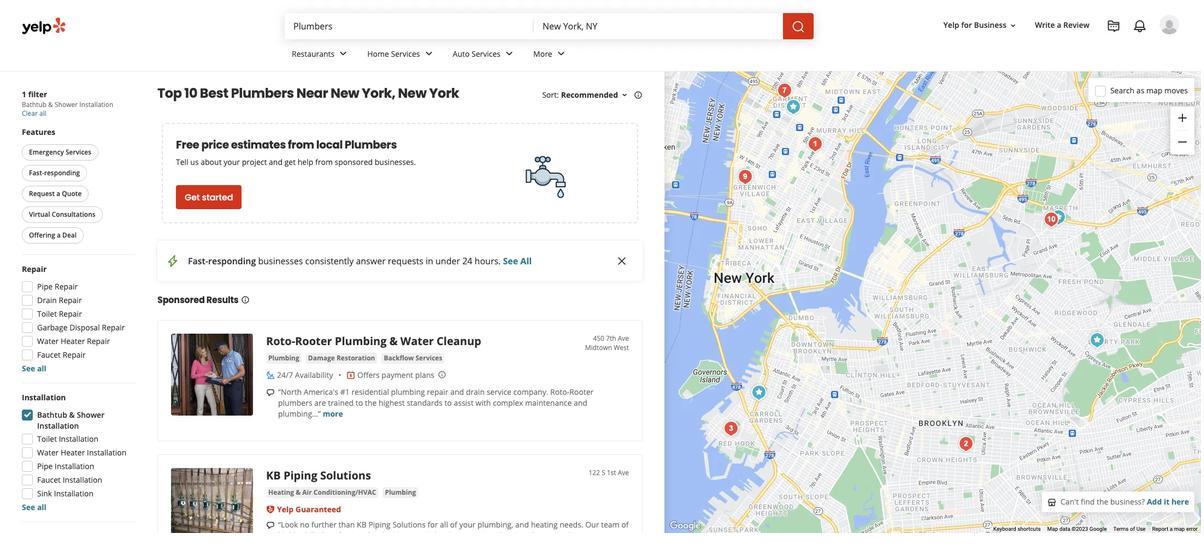 Task type: locate. For each thing, give the bounding box(es) containing it.
see all button down sink at the left bottom of page
[[22, 502, 46, 513]]

24 chevron down v2 image right restaurants
[[337, 47, 350, 60]]

16 speech v2 image
[[266, 521, 275, 530]]

0 vertical spatial toilet
[[37, 309, 57, 319]]

responding for fast-responding
[[44, 168, 80, 178]]

project
[[242, 157, 267, 167]]

repair down water heater repair on the bottom left of the page
[[63, 350, 86, 360]]

ave inside "450 7th ave midtown west"
[[618, 334, 629, 343]]

16 chevron down v2 image
[[621, 91, 629, 99]]

request a quote
[[29, 189, 82, 198]]

report a map error
[[1153, 527, 1198, 533]]

all right clear
[[39, 109, 46, 118]]

1 horizontal spatial responding
[[208, 255, 256, 267]]

1 horizontal spatial plumbing button
[[383, 488, 418, 499]]

0 horizontal spatial none field
[[294, 20, 525, 32]]

new right the near
[[331, 84, 359, 102]]

plumbing link up technicians
[[383, 488, 418, 499]]

1 vertical spatial plumbing
[[268, 354, 299, 363]]

1 vertical spatial plumbing link
[[383, 488, 418, 499]]

2 see all button from the top
[[22, 502, 46, 513]]

0 horizontal spatial new
[[331, 84, 359, 102]]

see all button down faucet repair
[[22, 364, 46, 374]]

0 vertical spatial plumbers
[[231, 84, 294, 102]]

write a review link
[[1031, 16, 1095, 35]]

toilet down bathtub & shower installation
[[37, 434, 57, 444]]

see inside promotion alert
[[503, 255, 518, 267]]

see all button for sink installation
[[22, 502, 46, 513]]

1 vertical spatial piping
[[369, 520, 391, 530]]

estimates
[[231, 137, 286, 153]]

1 horizontal spatial plumbers
[[345, 137, 397, 153]]

1 vertical spatial faucet
[[37, 475, 61, 485]]

installation inside the 1 filter bathtub & shower installation clear all
[[79, 100, 113, 109]]

and
[[269, 157, 283, 167], [451, 387, 464, 397], [574, 398, 588, 408], [516, 520, 529, 530]]

1 vertical spatial plumbers
[[345, 137, 397, 153]]

2 see all from the top
[[22, 502, 46, 513]]

2 faucet from the top
[[37, 475, 61, 485]]

of up been
[[450, 520, 457, 530]]

plumbing
[[391, 387, 425, 397]]

for up has
[[428, 520, 438, 530]]

business?
[[1111, 497, 1145, 507]]

0 vertical spatial the
[[365, 398, 377, 408]]

use
[[1137, 527, 1146, 533]]

near
[[297, 84, 328, 102]]

services
[[391, 48, 420, 59], [472, 48, 501, 59], [66, 148, 91, 157], [416, 354, 442, 363]]

1 vertical spatial see all button
[[22, 502, 46, 513]]

request
[[29, 189, 55, 198]]

the down residential
[[365, 398, 377, 408]]

plumbing up technicians
[[385, 488, 416, 498]]

faucet down garbage
[[37, 350, 61, 360]]

0 horizontal spatial your
[[224, 157, 240, 167]]

heater down garbage disposal repair
[[61, 336, 85, 347]]

all up has
[[440, 520, 448, 530]]

heater down toilet installation
[[61, 448, 85, 458]]

of left 'use'
[[1131, 527, 1136, 533]]

0 vertical spatial see
[[503, 255, 518, 267]]

further
[[311, 520, 337, 530]]

dns plumbing & heating image
[[1041, 209, 1063, 230]]

1 vertical spatial for
[[428, 520, 438, 530]]

yelp left business
[[944, 20, 960, 30]]

0 vertical spatial heater
[[61, 336, 85, 347]]

1 vertical spatial map
[[1175, 527, 1186, 533]]

16 info v2 image right results
[[241, 296, 250, 304]]

for left business
[[962, 20, 973, 30]]

Find text field
[[294, 20, 525, 32]]

more
[[534, 48, 553, 59]]

repair up garbage disposal repair
[[59, 309, 82, 319]]

can't
[[1061, 497, 1079, 507]]

fast-
[[29, 168, 44, 178], [188, 255, 208, 267]]

fast- up "request"
[[29, 168, 44, 178]]

2 new from the left
[[398, 84, 427, 102]]

user actions element
[[935, 14, 1195, 81]]

& up 'backflow'
[[390, 334, 398, 349]]

map left error
[[1175, 527, 1186, 533]]

roto- inside "north america's #1 residential plumbing repair and drain service company. roto-rooter plumbers are trained to the highest standards to assist with complex maintenance and plumbing…"
[[551, 387, 570, 397]]

toilet down drain
[[37, 309, 57, 319]]

plumbers
[[278, 398, 312, 408]]

2 toilet from the top
[[37, 434, 57, 444]]

1 horizontal spatial 16 info v2 image
[[634, 91, 643, 99]]

bathtub up toilet installation
[[37, 410, 67, 420]]

1 vertical spatial solutions
[[393, 520, 426, 530]]

s&b home remodeling image
[[1048, 206, 1070, 228]]

error
[[1187, 527, 1198, 533]]

rooter inside "north america's #1 residential plumbing repair and drain service company. roto-rooter plumbers are trained to the highest standards to assist with complex maintenance and plumbing…"
[[570, 387, 594, 397]]

0 horizontal spatial yelp
[[277, 505, 294, 515]]

2 pipe from the top
[[37, 461, 53, 472]]

kb up "heating"
[[266, 469, 281, 483]]

rooter up damage
[[295, 334, 332, 349]]

fast- inside promotion alert
[[188, 255, 208, 267]]

16 bizhouse v2 image
[[1048, 499, 1057, 507]]

garbage
[[37, 323, 68, 333]]

the right find
[[1097, 497, 1109, 507]]

0 vertical spatial your
[[224, 157, 240, 167]]

bathtub inside the 1 filter bathtub & shower installation clear all
[[22, 100, 46, 109]]

0 horizontal spatial map
[[1147, 85, 1163, 95]]

450 7th ave midtown west
[[585, 334, 629, 353]]

drain repair
[[37, 295, 82, 306]]

see all for faucet repair
[[22, 364, 46, 374]]

roto-rooter plumbing & water cleanup link
[[266, 334, 482, 349]]

plumbing up 'restoration'
[[335, 334, 387, 349]]

search as map moves
[[1111, 85, 1189, 95]]

services up 'fast-responding'
[[66, 148, 91, 157]]

plumbing button
[[266, 353, 302, 364], [383, 488, 418, 499]]

1 horizontal spatial new
[[398, 84, 427, 102]]

shower right clear all 'link'
[[55, 100, 78, 109]]

0 horizontal spatial responding
[[44, 168, 80, 178]]

responding inside button
[[44, 168, 80, 178]]

water down garbage
[[37, 336, 59, 347]]

1 vertical spatial roto-
[[551, 387, 570, 397]]

3 24 chevron down v2 image from the left
[[503, 47, 516, 60]]

zoom out image
[[1177, 136, 1190, 149]]

get started
[[185, 191, 233, 204]]

0 vertical spatial shower
[[55, 100, 78, 109]]

a left the 'quote'
[[56, 189, 60, 198]]

repair right the disposal
[[102, 323, 125, 333]]

1 vertical spatial bathtub
[[37, 410, 67, 420]]

kb piping solutions link
[[266, 469, 371, 483]]

1 vertical spatial toilet
[[37, 434, 57, 444]]

see all down faucet repair
[[22, 364, 46, 374]]

toilet installation
[[37, 434, 98, 444]]

clear all link
[[22, 109, 46, 118]]

0 vertical spatial faucet
[[37, 350, 61, 360]]

1 vertical spatial see
[[22, 364, 35, 374]]

services for emergency services
[[66, 148, 91, 157]]

1 heater from the top
[[61, 336, 85, 347]]

yelp inside yelp for business button
[[944, 20, 960, 30]]

solutions inside "look no further than kb piping solutions for all of your plumbing, and heating needs. our team of highly skilled professional technicians at kb has been serving the westchester and…"
[[393, 520, 426, 530]]

1 see all from the top
[[22, 364, 46, 374]]

& left air on the left of the page
[[296, 488, 301, 498]]

map
[[1048, 527, 1059, 533]]

and left get
[[269, 157, 283, 167]]

& up toilet installation
[[69, 410, 75, 420]]

16 info v2 image
[[634, 91, 643, 99], [241, 296, 250, 304]]

2 horizontal spatial 24 chevron down v2 image
[[503, 47, 516, 60]]

offering a deal
[[29, 231, 77, 240]]

None field
[[294, 20, 525, 32], [543, 20, 775, 32]]

kb piping solutions image
[[171, 469, 253, 534]]

1 none field from the left
[[294, 20, 525, 32]]

offers
[[358, 370, 380, 381]]

0 horizontal spatial the
[[365, 398, 377, 408]]

virtual
[[29, 210, 50, 219]]

virtual consultations
[[29, 210, 95, 219]]

2 horizontal spatial the
[[1097, 497, 1109, 507]]

2 24 chevron down v2 image from the left
[[422, 47, 435, 60]]

responding inside promotion alert
[[208, 255, 256, 267]]

0 horizontal spatial from
[[288, 137, 314, 153]]

1 horizontal spatial solutions
[[393, 520, 426, 530]]

map for error
[[1175, 527, 1186, 533]]

1 vertical spatial pipe
[[37, 461, 53, 472]]

None search field
[[285, 13, 816, 39]]

plumbing button up technicians
[[383, 488, 418, 499]]

availability
[[295, 370, 333, 381]]

group
[[1171, 107, 1195, 155], [19, 264, 136, 374], [19, 393, 136, 513]]

1 horizontal spatial map
[[1175, 527, 1186, 533]]

1 filter bathtub & shower installation clear all
[[22, 89, 113, 118]]

a left deal at left top
[[57, 231, 61, 240]]

0 vertical spatial see all
[[22, 364, 46, 374]]

0 vertical spatial group
[[1171, 107, 1195, 155]]

plumbers right best
[[231, 84, 294, 102]]

fast- inside button
[[29, 168, 44, 178]]

team
[[601, 520, 620, 530]]

2 heater from the top
[[61, 448, 85, 458]]

24/7
[[277, 370, 293, 381]]

auto services link
[[444, 39, 525, 71]]

24 chevron down v2 image inside auto services link
[[503, 47, 516, 60]]

0 horizontal spatial fast-
[[29, 168, 44, 178]]

0 vertical spatial map
[[1147, 85, 1163, 95]]

24 chevron down v2 image for home services
[[422, 47, 435, 60]]

promotion alert
[[157, 241, 643, 281]]

plumbing button for the rightmost plumbing link
[[383, 488, 418, 499]]

see all button for faucet repair
[[22, 364, 46, 374]]

responding up results
[[208, 255, 256, 267]]

pipe up drain
[[37, 282, 53, 292]]

0 horizontal spatial 16 info v2 image
[[241, 296, 250, 304]]

24 chevron down v2 image left auto
[[422, 47, 435, 60]]

yelp for yelp for business
[[944, 20, 960, 30]]

sink installation
[[37, 489, 94, 499]]

payment
[[382, 370, 413, 381]]

1 ave from the top
[[618, 334, 629, 343]]

bathtub down filter
[[22, 100, 46, 109]]

can't find the business? add it here
[[1061, 497, 1190, 507]]

0 horizontal spatial 24 chevron down v2 image
[[337, 47, 350, 60]]

solutions
[[320, 469, 371, 483], [393, 520, 426, 530]]

0 horizontal spatial for
[[428, 520, 438, 530]]

1 horizontal spatial piping
[[369, 520, 391, 530]]

122 s 1st ave
[[589, 469, 629, 478]]

kb
[[266, 469, 281, 483], [357, 520, 367, 530], [423, 531, 433, 534]]

1 vertical spatial rooter
[[570, 387, 594, 397]]

1 vertical spatial ave
[[618, 469, 629, 478]]

1 horizontal spatial roto-
[[551, 387, 570, 397]]

0 vertical spatial plumbing button
[[266, 353, 302, 364]]

a inside 'element'
[[1057, 20, 1062, 30]]

the down plumbing,
[[497, 531, 509, 534]]

1 horizontal spatial your
[[459, 520, 476, 530]]

1 24 chevron down v2 image from the left
[[337, 47, 350, 60]]

virtual consultations button
[[22, 207, 103, 223]]

0 horizontal spatial plumbing button
[[266, 353, 302, 364]]

services for home services
[[391, 48, 420, 59]]

1 vertical spatial responding
[[208, 255, 256, 267]]

business categories element
[[283, 39, 1180, 71]]

1 toilet from the top
[[37, 309, 57, 319]]

keyboard shortcuts
[[994, 527, 1041, 533]]

0 horizontal spatial to
[[356, 398, 363, 408]]

0 vertical spatial pipe
[[37, 282, 53, 292]]

1 vertical spatial shower
[[77, 410, 105, 420]]

24 chevron down v2 image for auto services
[[503, 47, 516, 60]]

piping inside "look no further than kb piping solutions for all of your plumbing, and heating needs. our team of highly skilled professional technicians at kb has been serving the westchester and…"
[[369, 520, 391, 530]]

heater for repair
[[61, 336, 85, 347]]

0 horizontal spatial of
[[450, 520, 457, 530]]

1 vertical spatial fast-
[[188, 255, 208, 267]]

1 vertical spatial heater
[[61, 448, 85, 458]]

0 vertical spatial solutions
[[320, 469, 371, 483]]

sponsored results
[[157, 294, 239, 307]]

disposal
[[70, 323, 100, 333]]

a right report
[[1170, 527, 1173, 533]]

to down repair
[[445, 398, 452, 408]]

services right auto
[[472, 48, 501, 59]]

heating
[[268, 488, 294, 498]]

sponsored
[[157, 294, 205, 307]]

to down residential
[[356, 398, 363, 408]]

fast-responding businesses consistently answer requests in under 24 hours. see all
[[188, 255, 532, 267]]

all inside the 1 filter bathtub & shower installation clear all
[[39, 109, 46, 118]]

24 chevron down v2 image
[[337, 47, 350, 60], [422, 47, 435, 60], [503, 47, 516, 60]]

1 horizontal spatial yelp
[[944, 20, 960, 30]]

iconyelpguaranteedbadgesmall image
[[266, 506, 275, 514], [266, 506, 275, 514]]

serving
[[469, 531, 495, 534]]

0 vertical spatial roto-
[[266, 334, 295, 349]]

shortcuts
[[1018, 527, 1041, 533]]

solutions up conditioning/hvac
[[320, 469, 371, 483]]

repair up drain repair
[[55, 282, 78, 292]]

a for request
[[56, 189, 60, 198]]

see all for sink installation
[[22, 502, 46, 513]]

1 horizontal spatial 24 chevron down v2 image
[[422, 47, 435, 60]]

and inside "look no further than kb piping solutions for all of your plumbing, and heating needs. our team of highly skilled professional technicians at kb has been serving the westchester and…"
[[516, 520, 529, 530]]

kb piping solutions
[[266, 469, 371, 483]]

heating
[[531, 520, 558, 530]]

axr mechanical image
[[970, 53, 992, 75]]

plumbing button for plumbing link to the left
[[266, 353, 302, 364]]

pipe for pipe repair
[[37, 282, 53, 292]]

ave right 7th
[[618, 334, 629, 343]]

pipe up sink at the left bottom of page
[[37, 461, 53, 472]]

services inside 'link'
[[416, 354, 442, 363]]

24 chevron down v2 image right auto services
[[503, 47, 516, 60]]

1 vertical spatial plumbing button
[[383, 488, 418, 499]]

services up plans
[[416, 354, 442, 363]]

& right clear all 'link'
[[48, 100, 53, 109]]

1 horizontal spatial fast-
[[188, 255, 208, 267]]

your right about
[[224, 157, 240, 167]]

services inside features group
[[66, 148, 91, 157]]

no
[[300, 520, 310, 530]]

16 info v2 image right 16 chevron down v2 image
[[634, 91, 643, 99]]

0 vertical spatial see all button
[[22, 364, 46, 374]]

toilet
[[37, 309, 57, 319], [37, 434, 57, 444]]

water up 'backflow services'
[[401, 334, 434, 349]]

info icon image
[[438, 371, 447, 379], [438, 371, 447, 379]]

map right as
[[1147, 85, 1163, 95]]

1 horizontal spatial to
[[445, 398, 452, 408]]

1 vertical spatial see all
[[22, 502, 46, 513]]

america's
[[304, 387, 338, 397]]

kb right than
[[357, 520, 367, 530]]

plumbing button up 24/7
[[266, 353, 302, 364]]

plumbing up 24/7
[[268, 354, 299, 363]]

guaranteed
[[296, 505, 341, 515]]

yelp for business button
[[940, 16, 1022, 35]]

roto- up maintenance at the left of the page
[[551, 387, 570, 397]]

terms of use link
[[1114, 527, 1146, 533]]

backflow services
[[384, 354, 442, 363]]

24 chevron down v2 image inside "restaurants" link
[[337, 47, 350, 60]]

piping up air on the left of the page
[[284, 469, 318, 483]]

2 vertical spatial plumbing
[[385, 488, 416, 498]]

map for moves
[[1147, 85, 1163, 95]]

fast- right 24 lightning bolt v2 image
[[188, 255, 208, 267]]

your up been
[[459, 520, 476, 530]]

services for backflow services
[[416, 354, 442, 363]]

1 vertical spatial your
[[459, 520, 476, 530]]

notifications image
[[1134, 20, 1147, 33]]

new left the york
[[398, 84, 427, 102]]

none field near
[[543, 20, 775, 32]]

0 vertical spatial plumbing link
[[266, 353, 302, 364]]

fast-responding
[[29, 168, 80, 178]]

1 vertical spatial yelp
[[277, 505, 294, 515]]

and up assist
[[451, 387, 464, 397]]

piping up technicians
[[369, 520, 391, 530]]

shower inside the 1 filter bathtub & shower installation clear all
[[55, 100, 78, 109]]

16 speech v2 image
[[266, 389, 275, 397]]

2 none field from the left
[[543, 20, 775, 32]]

all down sink at the left bottom of page
[[37, 502, 46, 513]]

services right home
[[391, 48, 420, 59]]

pro plumbing & heating image
[[1087, 329, 1109, 351]]

from up help
[[288, 137, 314, 153]]

1 faucet from the top
[[37, 350, 61, 360]]

0 vertical spatial bathtub
[[22, 100, 46, 109]]

2 to from the left
[[445, 398, 452, 408]]

for inside button
[[962, 20, 973, 30]]

see all down sink at the left bottom of page
[[22, 502, 46, 513]]

0 vertical spatial from
[[288, 137, 314, 153]]

0 vertical spatial rooter
[[295, 334, 332, 349]]

roto- up 24/7
[[266, 334, 295, 349]]

drain
[[37, 295, 57, 306]]

tell
[[176, 157, 188, 167]]

faucet installation
[[37, 475, 102, 485]]

a inside "button"
[[56, 189, 60, 198]]

7th
[[606, 334, 616, 343]]

0 horizontal spatial kb
[[266, 469, 281, 483]]

see all
[[22, 364, 46, 374], [22, 502, 46, 513]]

and up the westchester
[[516, 520, 529, 530]]

0 vertical spatial responding
[[44, 168, 80, 178]]

emergency services button
[[22, 144, 98, 161]]

shower up toilet installation
[[77, 410, 105, 420]]

122
[[589, 469, 600, 478]]

and…"
[[557, 531, 579, 534]]

faucet up sink at the left bottom of page
[[37, 475, 61, 485]]

1 horizontal spatial none field
[[543, 20, 775, 32]]

1 horizontal spatial for
[[962, 20, 973, 30]]

2 vertical spatial the
[[497, 531, 509, 534]]

clear
[[22, 109, 38, 118]]

search image
[[792, 20, 805, 33]]

plumbing link up 24/7
[[266, 353, 302, 364]]

technicians
[[372, 531, 412, 534]]

plumbing,
[[478, 520, 514, 530]]

rooter up maintenance at the left of the page
[[570, 387, 594, 397]]

water up pipe installation
[[37, 448, 59, 458]]

toilet repair
[[37, 309, 82, 319]]

1 vertical spatial kb
[[357, 520, 367, 530]]

yelp up "look
[[277, 505, 294, 515]]

ave right 1st
[[618, 469, 629, 478]]

0 horizontal spatial rooter
[[295, 334, 332, 349]]

of right team
[[622, 520, 629, 530]]

plumbers up sponsored
[[345, 137, 397, 153]]

group containing repair
[[19, 264, 136, 374]]

1 see all button from the top
[[22, 364, 46, 374]]

features
[[22, 127, 55, 137]]

maintenance
[[525, 398, 572, 408]]

assist
[[454, 398, 474, 408]]

a inside button
[[57, 231, 61, 240]]

responding down the emergency services button
[[44, 168, 80, 178]]

solutions up at
[[393, 520, 426, 530]]

16 offers payment plans v2 image
[[347, 371, 355, 380]]

1 horizontal spatial rooter
[[570, 387, 594, 397]]

a right 'write'
[[1057, 20, 1062, 30]]

1 vertical spatial group
[[19, 264, 136, 374]]

plumbing for plumbing button corresponding to plumbing link to the left
[[268, 354, 299, 363]]

1 vertical spatial from
[[315, 157, 333, 167]]

0 vertical spatial yelp
[[944, 20, 960, 30]]

2 vertical spatial group
[[19, 393, 136, 513]]

24 chevron down v2 image inside home services link
[[422, 47, 435, 60]]

1 pipe from the top
[[37, 282, 53, 292]]

0 vertical spatial for
[[962, 20, 973, 30]]

none field find
[[294, 20, 525, 32]]

from down local
[[315, 157, 333, 167]]

kb right at
[[423, 531, 433, 534]]



Task type: vqa. For each thing, say whether or not it's contained in the screenshot.
and within FREE PRICE ESTIMATES FROM LOCAL PLUMBERS TELL US ABOUT YOUR PROJECT AND GET HELP FROM SPONSORED BUSINESSES.
yes



Task type: describe. For each thing, give the bounding box(es) containing it.
repair down the disposal
[[87, 336, 110, 347]]

services for auto services
[[472, 48, 501, 59]]

axr mechanical image
[[970, 53, 992, 75]]

0 horizontal spatial solutions
[[320, 469, 371, 483]]

terms
[[1114, 527, 1129, 533]]

emergency services
[[29, 148, 91, 157]]

quote
[[62, 189, 82, 198]]

emergency
[[29, 148, 64, 157]]

faucet for faucet installation
[[37, 475, 61, 485]]

24/7 availability
[[277, 370, 333, 381]]

highest
[[379, 398, 405, 408]]

free
[[176, 137, 199, 153]]

downtown plumbing & heating image
[[748, 382, 770, 404]]

your inside free price estimates from local plumbers tell us about your project and get help from sponsored businesses.
[[224, 157, 240, 167]]

westchester
[[511, 531, 555, 534]]

help
[[298, 157, 313, 167]]

restaurants
[[292, 48, 335, 59]]

0 horizontal spatial plumbers
[[231, 84, 294, 102]]

projects image
[[1108, 20, 1121, 33]]

0 horizontal spatial roto-
[[266, 334, 295, 349]]

sam's plumbing services image
[[956, 433, 978, 455]]

offering
[[29, 231, 55, 240]]

1 new from the left
[[331, 84, 359, 102]]

"look no further than kb piping solutions for all of your plumbing, and heating needs. our team of highly skilled professional technicians at kb has been serving the westchester and…"
[[278, 520, 629, 534]]

repair up toilet repair
[[59, 295, 82, 306]]

2 vertical spatial kb
[[423, 531, 433, 534]]

water for water heater installation
[[37, 448, 59, 458]]

search
[[1111, 85, 1135, 95]]

moves
[[1165, 85, 1189, 95]]

roto-rooter plumbing & water cleanup image
[[783, 96, 805, 118]]

features group
[[20, 127, 136, 246]]

pipe repair
[[37, 282, 78, 292]]

repair up pipe repair
[[22, 264, 47, 274]]

auto services
[[453, 48, 501, 59]]

plumbers inside free price estimates from local plumbers tell us about your project and get help from sponsored businesses.
[[345, 137, 397, 153]]

and right maintenance at the left of the page
[[574, 398, 588, 408]]

24 chevron down v2 image
[[555, 47, 568, 60]]

marcel plumbing image
[[774, 80, 796, 101]]

damage
[[308, 354, 335, 363]]

and inside free price estimates from local plumbers tell us about your project and get help from sponsored businesses.
[[269, 157, 283, 167]]

plumbing for the rightmost plumbing link plumbing button
[[385, 488, 416, 498]]

than
[[339, 520, 355, 530]]

get started button
[[176, 185, 242, 209]]

michael donahue plumbing & heating image
[[721, 418, 742, 440]]

damage restoration link
[[306, 353, 377, 364]]

sort:
[[542, 90, 559, 100]]

yelp for yelp guaranteed
[[277, 505, 294, 515]]

water heater repair
[[37, 336, 110, 347]]

installation inside bathtub & shower installation
[[37, 421, 79, 431]]

for inside "look no further than kb piping solutions for all of your plumbing, and heating needs. our team of highly skilled professional technicians at kb has been serving the westchester and…"
[[428, 520, 438, 530]]

add it here button
[[1147, 497, 1190, 507]]

faucet repair
[[37, 350, 86, 360]]

as
[[1137, 85, 1145, 95]]

see for garbage disposal repair
[[22, 364, 35, 374]]

has
[[435, 531, 447, 534]]

16 twenty four seven availability v2 image
[[266, 371, 275, 380]]

damage restoration
[[308, 354, 375, 363]]

toilet for toilet installation
[[37, 434, 57, 444]]

complex
[[493, 398, 523, 408]]

review
[[1064, 20, 1090, 30]]

report a map error link
[[1153, 527, 1198, 533]]

our
[[586, 520, 599, 530]]

business
[[974, 20, 1007, 30]]

are
[[314, 398, 326, 408]]

free price estimates from local plumbers image
[[520, 150, 575, 204]]

water for water heater repair
[[37, 336, 59, 347]]

restoration
[[337, 354, 375, 363]]

conditioning/hvac
[[314, 488, 376, 498]]

the inside "look no further than kb piping solutions for all of your plumbing, and heating needs. our team of highly skilled professional technicians at kb has been serving the westchester and…"
[[497, 531, 509, 534]]

1 vertical spatial the
[[1097, 497, 1109, 507]]

heating & air conditioning/hvac
[[268, 488, 376, 498]]

yelp guaranteed
[[277, 505, 341, 515]]

group containing installation
[[19, 393, 136, 513]]

get
[[185, 191, 200, 204]]

map region
[[611, 0, 1202, 534]]

more link
[[525, 39, 577, 71]]

s
[[602, 469, 606, 478]]

hub plumbing & mechanical image
[[735, 166, 757, 188]]

request a quote button
[[22, 186, 89, 202]]

24 lightning bolt v2 image
[[166, 254, 179, 268]]

close image
[[616, 255, 629, 268]]

write a review
[[1035, 20, 1090, 30]]

fast- for fast-responding businesses consistently answer requests in under 24 hours. see all
[[188, 255, 208, 267]]

shower inside bathtub & shower installation
[[77, 410, 105, 420]]

1 horizontal spatial plumbing link
[[383, 488, 418, 499]]

with
[[476, 398, 491, 408]]

a for offering
[[57, 231, 61, 240]]

1 to from the left
[[356, 398, 363, 408]]

recommended
[[561, 90, 618, 100]]

0 horizontal spatial piping
[[284, 469, 318, 483]]

0 vertical spatial 16 info v2 image
[[634, 91, 643, 99]]

skilled
[[302, 531, 324, 534]]

businesses.
[[375, 157, 416, 167]]

bathtub & shower installation
[[37, 410, 105, 431]]

1 horizontal spatial of
[[622, 520, 629, 530]]

trained
[[328, 398, 354, 408]]

16 chevron down v2 image
[[1009, 21, 1018, 30]]

rose hill plumbing image
[[805, 133, 827, 155]]

plumbing…"
[[278, 409, 321, 419]]

roto-rooter plumbing & water cleanup image
[[171, 334, 253, 416]]

more link
[[323, 409, 343, 419]]

the inside "north america's #1 residential plumbing repair and drain service company. roto-rooter plumbers are trained to the highest standards to assist with complex maintenance and plumbing…"
[[365, 398, 377, 408]]

0 horizontal spatial plumbing link
[[266, 353, 302, 364]]

1 vertical spatial 16 info v2 image
[[241, 296, 250, 304]]

under
[[436, 255, 460, 267]]

& inside bathtub & shower installation
[[69, 410, 75, 420]]

pipe for pipe installation
[[37, 461, 53, 472]]

results
[[207, 294, 239, 307]]

find
[[1081, 497, 1095, 507]]

0 vertical spatial plumbing
[[335, 334, 387, 349]]

deal
[[62, 231, 77, 240]]

company.
[[514, 387, 549, 397]]

heater for installation
[[61, 448, 85, 458]]

Near text field
[[543, 20, 775, 32]]

sponsored
[[335, 157, 373, 167]]

bathtub inside bathtub & shower installation
[[37, 410, 67, 420]]

a for report
[[1170, 527, 1173, 533]]

fast-responding button
[[22, 165, 87, 182]]

see for pipe installation
[[22, 502, 35, 513]]

answer
[[356, 255, 386, 267]]

terms of use
[[1114, 527, 1146, 533]]

1 horizontal spatial kb
[[357, 520, 367, 530]]

2 ave from the top
[[618, 469, 629, 478]]

hours.
[[475, 255, 501, 267]]

damage restoration button
[[306, 353, 377, 364]]

your inside "look no further than kb piping solutions for all of your plumbing, and heating needs. our team of highly skilled professional technicians at kb has been serving the westchester and…"
[[459, 520, 476, 530]]

fast- for fast-responding
[[29, 168, 44, 178]]

a for write
[[1057, 20, 1062, 30]]

sink
[[37, 489, 52, 499]]

all
[[521, 255, 532, 267]]

local
[[316, 137, 343, 153]]

toilet for toilet repair
[[37, 309, 57, 319]]

faucet for faucet repair
[[37, 350, 61, 360]]

service
[[487, 387, 512, 397]]

recommended button
[[561, 90, 629, 100]]

2 horizontal spatial of
[[1131, 527, 1136, 533]]

water heater installation
[[37, 448, 126, 458]]

ahmed h. image
[[1160, 15, 1180, 34]]

& inside button
[[296, 488, 301, 498]]

24 chevron down v2 image for restaurants
[[337, 47, 350, 60]]

1 horizontal spatial from
[[315, 157, 333, 167]]

york,
[[362, 84, 396, 102]]

& inside the 1 filter bathtub & shower installation clear all
[[48, 100, 53, 109]]

filter
[[28, 89, 47, 100]]

all down faucet repair
[[37, 364, 46, 374]]

consistently
[[305, 255, 354, 267]]

all inside "look no further than kb piping solutions for all of your plumbing, and heating needs. our team of highly skilled professional technicians at kb has been serving the westchester and…"
[[440, 520, 448, 530]]

backflow services link
[[382, 353, 445, 364]]

zoom in image
[[1177, 111, 1190, 124]]

responding for fast-responding businesses consistently answer requests in under 24 hours. see all
[[208, 255, 256, 267]]

google image
[[668, 519, 704, 534]]



